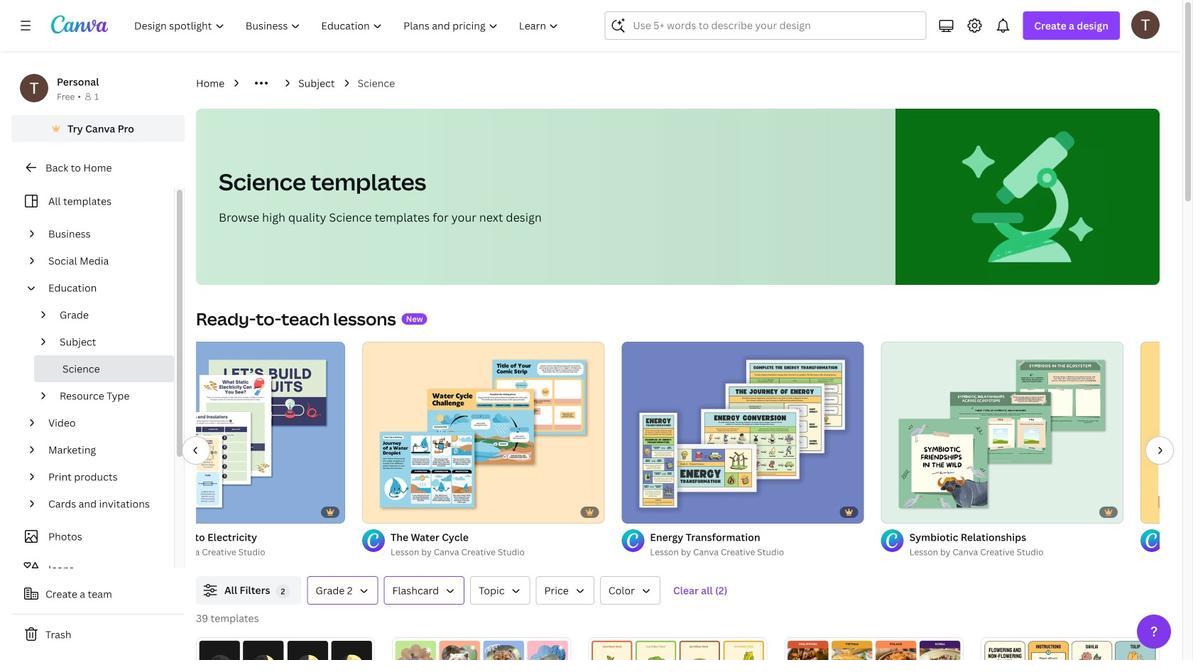 Task type: locate. For each thing, give the bounding box(es) containing it.
black and yellow flat graphic science flashcard image
[[196, 638, 375, 660]]

energy transformation image
[[622, 342, 865, 524]]

bright colorful simple photographic food flashcard image
[[785, 638, 964, 660]]

terry turtle image
[[1132, 10, 1160, 39]]

tooltip
[[1109, 589, 1188, 609]]

introduction to electricity image
[[103, 342, 345, 524]]

None search field
[[605, 11, 927, 40]]

symbiotic relationships image
[[882, 342, 1124, 524]]

top level navigation element
[[125, 11, 571, 40]]



Task type: vqa. For each thing, say whether or not it's contained in the screenshot.
Energy Transformation image at the right bottom of the page
yes



Task type: describe. For each thing, give the bounding box(es) containing it.
colorful lined illustration food flashcard image
[[589, 638, 768, 660]]

the water cycle image
[[362, 342, 605, 524]]

2 filter options selected element
[[276, 584, 290, 599]]

Search search field
[[633, 12, 918, 39]]

flowering and non-flowering plants flashcard in blue yellow simple outlined style image
[[981, 638, 1160, 660]]

balanced and unbalanced forces image
[[1141, 342, 1194, 524]]

pastel simple photographic animal flashcard image
[[392, 638, 572, 660]]



